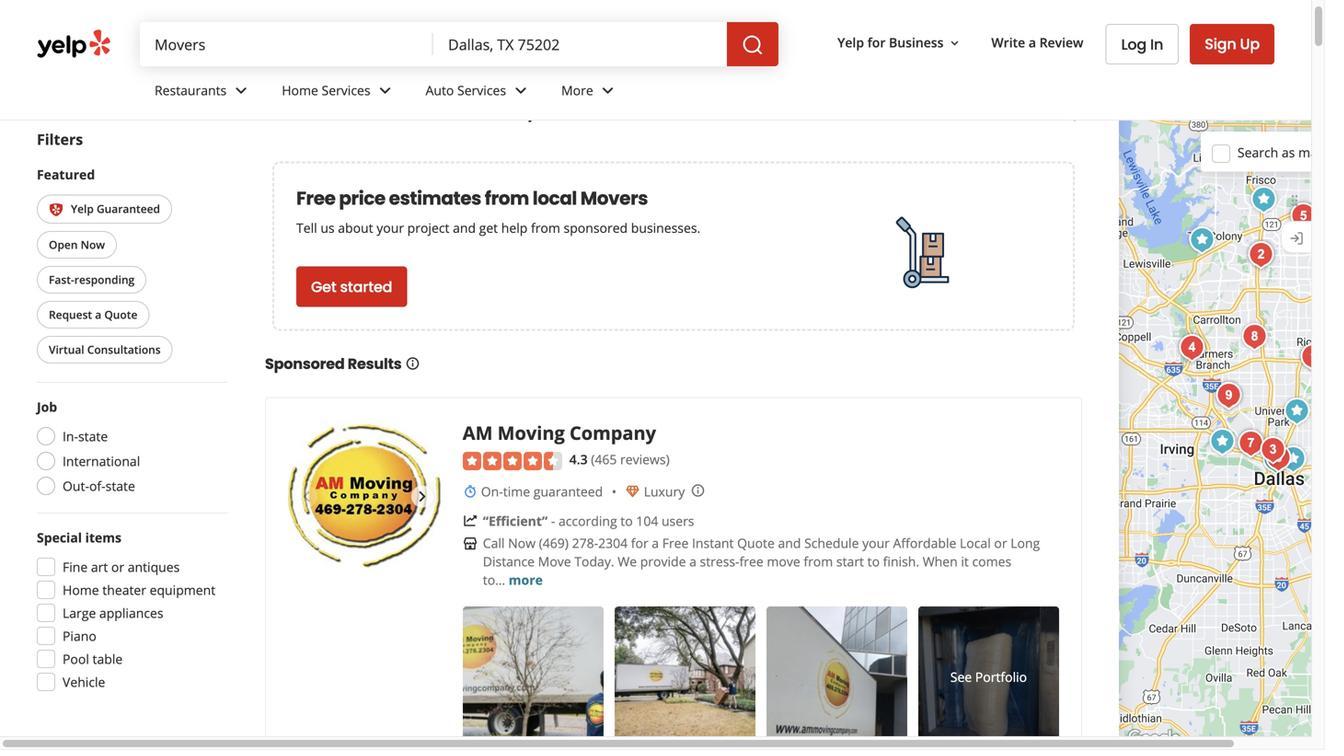 Task type: describe. For each thing, give the bounding box(es) containing it.
move
[[538, 553, 571, 570]]

get started button
[[296, 266, 407, 307]]

search image
[[742, 34, 764, 56]]

none field the near
[[448, 34, 713, 54]]

from inside call now (469) 278-2304 for a free instant quote and schedule your affordable local or long distance move today. we provide a stress-free move from start to finish. when it comes to…
[[804, 553, 834, 570]]

home services link left 16 chevron right v2 icon
[[318, 81, 399, 96]]

get
[[311, 277, 337, 297]]

business categories element
[[140, 66, 1275, 120]]

movers link
[[428, 81, 469, 96]]

business
[[889, 34, 944, 51]]

home services inside home services link
[[282, 82, 371, 99]]

king moving co. image
[[1244, 237, 1280, 273]]

get started
[[311, 277, 393, 297]]

24 chevron down v2 image for home services
[[374, 80, 396, 102]]

dfw moving company image
[[1286, 198, 1323, 235]]

16 on time guaranteed v2 image
[[463, 484, 478, 499]]

request a quote
[[49, 307, 138, 322]]

near
[[403, 96, 455, 127]]

0 horizontal spatial 16 info v2 image
[[406, 356, 420, 371]]

previous image
[[296, 486, 318, 508]]

home inside business categories element
[[282, 82, 318, 99]]

home services link down find text box
[[267, 66, 411, 120]]

24 chevron down v2 image for more
[[597, 80, 619, 102]]

guaranteed
[[534, 483, 603, 500]]

local
[[960, 534, 991, 552]]

or inside call now (469) 278-2304 for a free instant quote and schedule your affordable local or long distance move today. we provide a stress-free move from start to finish. when it comes to…
[[995, 534, 1008, 552]]

art
[[91, 558, 108, 576]]

move
[[767, 553, 801, 570]]

vehicle
[[63, 674, 105, 691]]

write a review
[[992, 34, 1084, 51]]

fine art or antiques
[[63, 558, 180, 576]]

price
[[339, 185, 386, 211]]

open now
[[49, 237, 105, 252]]

75202
[[571, 96, 635, 127]]

am
[[463, 420, 493, 446]]

option group containing job
[[31, 398, 228, 501]]

job
[[37, 398, 57, 416]]

on-time guaranteed
[[481, 483, 603, 500]]

dallas movers pro image
[[1211, 378, 1248, 414]]

104
[[637, 512, 659, 530]]

frontier image
[[1276, 441, 1313, 478]]

featured group
[[33, 165, 228, 367]]

yelp guaranteed button
[[37, 195, 172, 224]]

texas road runner services image
[[1258, 442, 1295, 479]]

einstein moving company - mckinney image
[[1246, 181, 1283, 218]]

16 chevron down v2 image
[[948, 36, 963, 50]]

in-state
[[63, 428, 108, 445]]

best movers near dallas, tx 75202
[[265, 96, 635, 127]]

sign up
[[1205, 34, 1261, 54]]

16 bizhouse v2 image
[[463, 536, 478, 551]]

tell
[[296, 219, 317, 237]]

sort:
[[914, 106, 942, 123]]

time
[[503, 483, 530, 500]]

or inside group
[[111, 558, 124, 576]]

we
[[618, 553, 637, 570]]

4.3 star rating image
[[463, 452, 562, 470]]

request a quote button
[[37, 301, 150, 329]]

0 horizontal spatial am moving company image
[[288, 420, 441, 573]]

free price estimates from local movers image
[[876, 207, 968, 299]]

filters
[[37, 129, 83, 149]]

1 horizontal spatial am moving company image
[[1279, 393, 1316, 430]]

auto
[[426, 82, 454, 99]]

more link
[[509, 571, 543, 589]]

a inside button
[[95, 307, 102, 322]]

2 services from the left
[[322, 82, 371, 99]]

ab moving - dallas image
[[1261, 440, 1298, 477]]

your inside call now (469) 278-2304 for a free instant quote and schedule your affordable local or long distance move today. we provide a stress-free move from start to finish. when it comes to…
[[863, 534, 890, 552]]

log in link
[[1106, 24, 1180, 64]]

provide
[[641, 553, 686, 570]]

1 home services from the left
[[318, 81, 399, 96]]

restaurants link
[[140, 66, 267, 120]]

am moving company
[[463, 420, 657, 446]]

"efficient" - according to 104 users
[[483, 512, 695, 530]]

24 chevron down v2 image for auto services
[[510, 80, 532, 102]]

and inside free price estimates from local movers tell us about your project and get help from sponsored businesses.
[[453, 219, 476, 237]]

home theater equipment
[[63, 581, 216, 599]]

according
[[559, 512, 618, 530]]

call
[[483, 534, 505, 552]]

yelp for business
[[838, 34, 944, 51]]

when
[[923, 553, 958, 570]]

free inside free price estimates from local movers tell us about your project and get help from sponsored businesses.
[[296, 185, 336, 211]]

for inside button
[[868, 34, 886, 51]]

sponsored
[[265, 353, 345, 374]]

see portfolio link
[[919, 607, 1060, 748]]

16 luxury v2 image
[[626, 484, 641, 499]]

fine
[[63, 558, 88, 576]]

log
[[1122, 34, 1147, 55]]

company
[[570, 420, 657, 446]]

us
[[321, 219, 335, 237]]

moving
[[498, 420, 565, 446]]

write a review link
[[985, 26, 1092, 59]]

quote inside the request a quote button
[[104, 307, 138, 322]]

log in
[[1122, 34, 1164, 55]]

piano
[[63, 628, 97, 645]]

international
[[63, 453, 140, 470]]

equipment
[[150, 581, 216, 599]]

yelp link
[[265, 81, 289, 96]]

luxury
[[644, 483, 685, 500]]

about
[[338, 219, 373, 237]]

guaranteed
[[97, 201, 160, 216]]

king moving co. image
[[1244, 237, 1280, 273]]

home inside group
[[63, 581, 99, 599]]

theater
[[102, 581, 146, 599]]

mustang moving image
[[1237, 319, 1274, 355]]

best
[[265, 96, 313, 127]]

yelp for yelp for business
[[838, 34, 865, 51]]

search
[[1238, 143, 1279, 161]]

1 horizontal spatial movers
[[428, 81, 469, 96]]

0 horizontal spatial movers
[[318, 96, 399, 127]]

out-of-state
[[63, 477, 135, 495]]

up
[[1241, 34, 1261, 54]]



Task type: locate. For each thing, give the bounding box(es) containing it.
see
[[951, 668, 973, 686]]

2 24 chevron down v2 image from the left
[[510, 80, 532, 102]]

1 vertical spatial and
[[778, 534, 801, 552]]

affordable
[[894, 534, 957, 552]]

ideal moving image
[[1205, 424, 1242, 460]]

1 horizontal spatial now
[[508, 534, 536, 552]]

from down schedule
[[804, 553, 834, 570]]

yelp for business button
[[831, 26, 970, 59]]

phoenix express specialty moving & delivery image
[[1233, 425, 1270, 462]]

4.3 (465 reviews)
[[570, 451, 670, 468]]

virtual
[[49, 342, 84, 357]]

free inside call now (469) 278-2304 for a free instant quote and schedule your affordable local or long distance move today. we provide a stress-free move from start to finish. when it comes to…
[[663, 534, 689, 552]]

yelp
[[838, 34, 865, 51], [265, 81, 289, 96], [71, 201, 94, 216]]

2 horizontal spatial from
[[804, 553, 834, 570]]

to right start
[[868, 553, 880, 570]]

expert dallas movers image
[[1255, 432, 1292, 469]]

1 vertical spatial to
[[868, 553, 880, 570]]

map
[[1299, 143, 1326, 161]]

1 horizontal spatial 24 chevron down v2 image
[[510, 80, 532, 102]]

2 vertical spatial yelp
[[71, 201, 94, 216]]

out-
[[63, 477, 89, 495]]

free
[[296, 185, 336, 211], [663, 534, 689, 552]]

now
[[81, 237, 105, 252], [508, 534, 536, 552]]

slideshow element
[[288, 420, 441, 573]]

Near text field
[[448, 34, 713, 54]]

2 horizontal spatial movers
[[581, 185, 648, 211]]

einstein moving company - dallas image
[[1296, 339, 1326, 376], [1296, 339, 1326, 376]]

fast-responding button
[[37, 266, 147, 294]]

virtual consultations
[[49, 342, 161, 357]]

1 vertical spatial for
[[631, 534, 649, 552]]

map region
[[887, 0, 1326, 750]]

(465
[[591, 451, 617, 468]]

1 horizontal spatial for
[[868, 34, 886, 51]]

sign up link
[[1191, 24, 1275, 64]]

0 horizontal spatial yelp
[[71, 201, 94, 216]]

0 vertical spatial free
[[296, 185, 336, 211]]

1 horizontal spatial and
[[778, 534, 801, 552]]

Find text field
[[155, 34, 419, 54]]

of-
[[89, 477, 106, 495]]

now for open
[[81, 237, 105, 252]]

24 chevron down v2 image left 16 chevron right v2 icon
[[374, 80, 396, 102]]

16 chevron right v2 image
[[406, 82, 421, 97]]

0 horizontal spatial from
[[485, 185, 529, 211]]

state up international at left bottom
[[78, 428, 108, 445]]

a up provide
[[652, 534, 659, 552]]

started
[[340, 277, 393, 297]]

see portfolio
[[951, 668, 1028, 686]]

to
[[621, 512, 633, 530], [868, 553, 880, 570]]

quote up consultations
[[104, 307, 138, 322]]

2 home services from the left
[[282, 82, 371, 99]]

to…
[[483, 571, 506, 589]]

24 chevron down v2 image inside auto services "link"
[[510, 80, 532, 102]]

24 chevron down v2 image
[[230, 80, 253, 102]]

home
[[318, 81, 351, 96], [282, 82, 318, 99], [63, 581, 99, 599]]

open
[[49, 237, 78, 252]]

open now button
[[37, 231, 117, 259]]

and up move
[[778, 534, 801, 552]]

none field find
[[155, 34, 419, 54]]

as
[[1282, 143, 1296, 161]]

0 vertical spatial from
[[485, 185, 529, 211]]

pool
[[63, 651, 89, 668]]

state down international at left bottom
[[106, 477, 135, 495]]

now inside "button"
[[81, 237, 105, 252]]

1 horizontal spatial 16 info v2 image
[[1068, 107, 1083, 122]]

and
[[453, 219, 476, 237], [778, 534, 801, 552]]

dallas movers pro image
[[1211, 378, 1248, 414]]

1 horizontal spatial free
[[663, 534, 689, 552]]

1 24 chevron down v2 image from the left
[[374, 80, 396, 102]]

1 vertical spatial quote
[[738, 534, 775, 552]]

0 vertical spatial quote
[[104, 307, 138, 322]]

24 chevron down v2 image left tx at the left top of page
[[510, 80, 532, 102]]

0 horizontal spatial your
[[377, 219, 404, 237]]

yelp left 16 chevron right v2 image
[[265, 81, 289, 96]]

1 vertical spatial now
[[508, 534, 536, 552]]

0 horizontal spatial none field
[[155, 34, 419, 54]]

24 chevron down v2 image right the more
[[597, 80, 619, 102]]

yelp left business
[[838, 34, 865, 51]]

more link
[[547, 66, 634, 120]]

movers inside free price estimates from local movers tell us about your project and get help from sponsored businesses.
[[581, 185, 648, 211]]

services inside auto services "link"
[[458, 82, 506, 99]]

home services left 16 chevron right v2 icon
[[318, 81, 399, 96]]

for left business
[[868, 34, 886, 51]]

in-
[[63, 428, 78, 445]]

0 horizontal spatial free
[[296, 185, 336, 211]]

appliances
[[99, 604, 163, 622]]

1 horizontal spatial yelp
[[265, 81, 289, 96]]

0 vertical spatial yelp
[[838, 34, 865, 51]]

auto services
[[426, 82, 506, 99]]

None field
[[155, 34, 419, 54], [448, 34, 713, 54]]

1 services from the left
[[354, 81, 399, 96]]

home down find text box
[[282, 82, 318, 99]]

evolution moving company image
[[1174, 330, 1211, 366]]

16 yelp guaranteed v2 image
[[49, 203, 64, 217]]

now for call
[[508, 534, 536, 552]]

start
[[837, 553, 865, 570]]

items
[[85, 529, 122, 546]]

1 horizontal spatial none field
[[448, 34, 713, 54]]

24 chevron down v2 image inside home services link
[[374, 80, 396, 102]]

firehouse movers image
[[1185, 222, 1221, 259]]

0 horizontal spatial for
[[631, 534, 649, 552]]

0 horizontal spatial or
[[111, 558, 124, 576]]

1 horizontal spatial to
[[868, 553, 880, 570]]

16 chevron right v2 image
[[296, 82, 311, 97]]

for up we
[[631, 534, 649, 552]]

2 horizontal spatial 24 chevron down v2 image
[[597, 80, 619, 102]]

movers
[[428, 81, 469, 96], [318, 96, 399, 127], [581, 185, 648, 211]]

16 trending v2 image
[[463, 514, 478, 529]]

2 none field from the left
[[448, 34, 713, 54]]

0 vertical spatial for
[[868, 34, 886, 51]]

am moving company link
[[463, 420, 657, 446]]

responding
[[74, 272, 135, 287]]

16 info v2 image
[[1068, 107, 1083, 122], [406, 356, 420, 371]]

to left "104"
[[621, 512, 633, 530]]

1 horizontal spatial from
[[531, 219, 561, 237]]

yelp inside button
[[71, 201, 94, 216]]

0 horizontal spatial and
[[453, 219, 476, 237]]

2 vertical spatial from
[[804, 553, 834, 570]]

quote
[[104, 307, 138, 322], [738, 534, 775, 552]]

None search field
[[140, 22, 783, 66]]

and inside call now (469) 278-2304 for a free instant quote and schedule your affordable local or long distance move today. we provide a stress-free move from start to finish. when it comes to…
[[778, 534, 801, 552]]

0 horizontal spatial to
[[621, 512, 633, 530]]

consultations
[[87, 342, 161, 357]]

a left stress-
[[690, 553, 697, 570]]

"efficient"
[[483, 512, 548, 530]]

none field up the more
[[448, 34, 713, 54]]

am moving company image
[[1279, 393, 1316, 430], [288, 420, 441, 573]]

1 vertical spatial state
[[106, 477, 135, 495]]

users
[[662, 512, 695, 530]]

1 horizontal spatial quote
[[738, 534, 775, 552]]

1 vertical spatial free
[[663, 534, 689, 552]]

1 horizontal spatial or
[[995, 534, 1008, 552]]

to inside call now (469) 278-2304 for a free instant quote and schedule your affordable local or long distance move today. we provide a stress-free move from start to finish. when it comes to…
[[868, 553, 880, 570]]

1 none field from the left
[[155, 34, 419, 54]]

for
[[868, 34, 886, 51], [631, 534, 649, 552]]

0 horizontal spatial quote
[[104, 307, 138, 322]]

yelp inside button
[[838, 34, 865, 51]]

2 horizontal spatial yelp
[[838, 34, 865, 51]]

group containing special items
[[31, 529, 228, 697]]

request
[[49, 307, 92, 322]]

info icon image
[[691, 483, 706, 498], [691, 483, 706, 498]]

or up comes
[[995, 534, 1008, 552]]

write
[[992, 34, 1026, 51]]

home up large
[[63, 581, 99, 599]]

yelp guaranteed
[[71, 201, 160, 216]]

large appliances
[[63, 604, 163, 622]]

1 vertical spatial 16 info v2 image
[[406, 356, 420, 371]]

1 vertical spatial yelp
[[265, 81, 289, 96]]

(469)
[[539, 534, 569, 552]]

a right "write"
[[1029, 34, 1037, 51]]

0 vertical spatial 16 info v2 image
[[1068, 107, 1083, 122]]

a right "request" at the top left
[[95, 307, 102, 322]]

local
[[533, 185, 577, 211]]

results
[[348, 353, 402, 374]]

quote inside call now (469) 278-2304 for a free instant quote and schedule your affordable local or long distance move today. we provide a stress-free move from start to finish. when it comes to…
[[738, 534, 775, 552]]

your right about
[[377, 219, 404, 237]]

16 info v2 image right 16 chevron down v2 image
[[1068, 107, 1083, 122]]

yelp for yelp link
[[265, 81, 289, 96]]

option group
[[31, 398, 228, 501]]

phoenix express specialty moving & delivery image
[[1233, 425, 1270, 462]]

review
[[1040, 34, 1084, 51]]

recommended
[[945, 106, 1041, 123]]

home right 16 chevron right v2 image
[[318, 81, 351, 96]]

on-
[[481, 483, 503, 500]]

free up tell
[[296, 185, 336, 211]]

16 info v2 image right results
[[406, 356, 420, 371]]

now up distance
[[508, 534, 536, 552]]

0 vertical spatial and
[[453, 219, 476, 237]]

tx
[[539, 96, 567, 127]]

1 vertical spatial or
[[111, 558, 124, 576]]

from down local
[[531, 219, 561, 237]]

quote up free
[[738, 534, 775, 552]]

or right art
[[111, 558, 124, 576]]

24 chevron down v2 image inside more link
[[597, 80, 619, 102]]

1 horizontal spatial your
[[863, 534, 890, 552]]

yelp for yelp guaranteed
[[71, 201, 94, 216]]

sponsored
[[564, 219, 628, 237]]

home services link
[[267, 66, 411, 120], [318, 81, 399, 96]]

distance
[[483, 553, 535, 570]]

today.
[[575, 553, 615, 570]]

for inside call now (469) 278-2304 for a free instant quote and schedule your affordable local or long distance move today. we provide a stress-free move from start to finish. when it comes to…
[[631, 534, 649, 552]]

finish.
[[884, 553, 920, 570]]

home services down find text box
[[282, 82, 371, 99]]

0 horizontal spatial now
[[81, 237, 105, 252]]

yelp right 16 yelp guaranteed v2 icon
[[71, 201, 94, 216]]

-
[[551, 512, 556, 530]]

get
[[479, 219, 498, 237]]

free price estimates from local movers tell us about your project and get help from sponsored businesses.
[[296, 185, 701, 237]]

and left get
[[453, 219, 476, 237]]

large
[[63, 604, 96, 622]]

free
[[740, 553, 764, 570]]

278-
[[572, 534, 599, 552]]

project
[[408, 219, 450, 237]]

16 chevron down v2 image
[[1045, 107, 1060, 122]]

now right the open
[[81, 237, 105, 252]]

3 24 chevron down v2 image from the left
[[597, 80, 619, 102]]

24 chevron down v2 image
[[374, 80, 396, 102], [510, 80, 532, 102], [597, 80, 619, 102]]

free up provide
[[663, 534, 689, 552]]

state
[[78, 428, 108, 445], [106, 477, 135, 495]]

next image
[[411, 486, 433, 508]]

google image
[[1124, 726, 1185, 750]]

0 horizontal spatial 24 chevron down v2 image
[[374, 80, 396, 102]]

3 services from the left
[[458, 82, 506, 99]]

help
[[502, 219, 528, 237]]

evolution moving company image
[[1174, 330, 1211, 366]]

now inside call now (469) 278-2304 for a free instant quote and schedule your affordable local or long distance move today. we provide a stress-free move from start to finish. when it comes to…
[[508, 534, 536, 552]]

group
[[31, 529, 228, 697]]

0 vertical spatial or
[[995, 534, 1008, 552]]

0 vertical spatial now
[[81, 237, 105, 252]]

special items
[[37, 529, 122, 546]]

search as map
[[1238, 143, 1326, 161]]

1 vertical spatial from
[[531, 219, 561, 237]]

none field up yelp link
[[155, 34, 419, 54]]

more
[[509, 571, 543, 589]]

dfw moving company image
[[1286, 198, 1323, 235]]

0 vertical spatial to
[[621, 512, 633, 530]]

your inside free price estimates from local movers tell us about your project and get help from sponsored businesses.
[[377, 219, 404, 237]]

1 vertical spatial your
[[863, 534, 890, 552]]

0 vertical spatial state
[[78, 428, 108, 445]]

portfolio
[[976, 668, 1028, 686]]

0 vertical spatial your
[[377, 219, 404, 237]]

fast-responding
[[49, 272, 135, 287]]

estimates
[[389, 185, 482, 211]]

your up finish.
[[863, 534, 890, 552]]

from up help
[[485, 185, 529, 211]]

dallas,
[[459, 96, 534, 127]]



Task type: vqa. For each thing, say whether or not it's contained in the screenshot.
address, neighborhood, city, state or zip field
no



